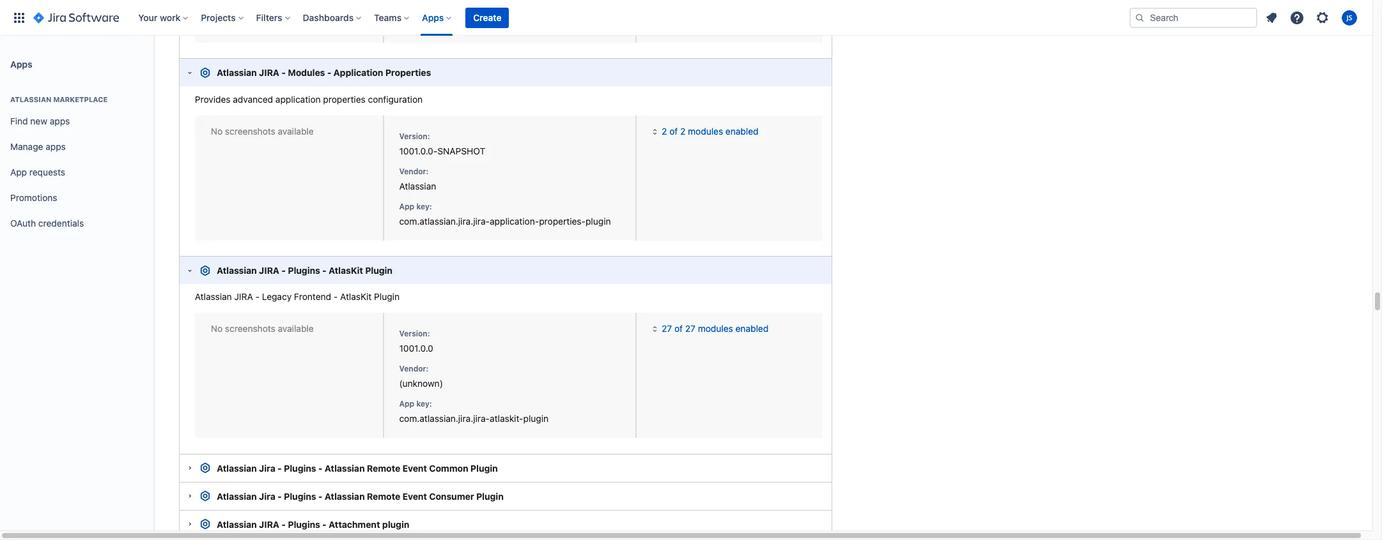 Task type: describe. For each thing, give the bounding box(es) containing it.
2 2 from the left
[[680, 126, 686, 137]]

of for 27
[[675, 324, 683, 335]]

jira for atlassian jira - plugins - atlaskit plugin
[[259, 265, 279, 276]]

application-
[[490, 216, 539, 227]]

enabled for 2 of 2 modules enabled
[[726, 126, 759, 137]]

banner containing your work
[[0, 0, 1373, 36]]

version: for 1001.0.0-snapshot
[[399, 131, 430, 141]]

plugins for atlassian jira - plugins - atlaskit plugin
[[288, 265, 320, 276]]

1001.0.0-
[[399, 145, 438, 156]]

1 27 from the left
[[662, 324, 672, 335]]

version: 1001.0.0-snapshot
[[399, 131, 486, 156]]

screenshots for advanced
[[225, 126, 275, 137]]

properties
[[323, 94, 366, 105]]

vendor: for (unknown)
[[399, 365, 429, 374]]

application
[[276, 94, 321, 105]]

create button
[[466, 7, 509, 28]]

27 of 27 modules enabled
[[662, 324, 769, 335]]

1 vertical spatial apps
[[10, 59, 32, 69]]

your
[[138, 12, 157, 23]]

atlassian for atlassian jira - plugins - atlaskit plugin
[[217, 265, 257, 276]]

atlassian marketplace group
[[5, 82, 148, 240]]

atlassian for atlassian jira - plugins - atlassian remote event consumer plugin
[[217, 492, 257, 502]]

2 27 from the left
[[685, 324, 696, 335]]

your profile and settings image
[[1342, 10, 1357, 25]]

properties-
[[539, 216, 586, 227]]

app key: com.atlassian.jira.plugins.jira-admin-helper-plugin
[[399, 4, 607, 29]]

remote for common
[[367, 463, 400, 474]]

atlaskit-
[[490, 414, 523, 425]]

configuration
[[368, 94, 423, 105]]

1 vertical spatial apps
[[46, 141, 66, 152]]

atlassian jira - modules - application properties
[[217, 67, 431, 78]]

promotions
[[10, 192, 57, 203]]

teams
[[374, 12, 402, 23]]

manage apps
[[10, 141, 66, 152]]

apps inside dropdown button
[[422, 12, 444, 23]]

filters
[[256, 12, 282, 23]]

app key: com.atlassian.jira.jira-application-properties-plugin
[[399, 202, 611, 227]]

credentials
[[38, 218, 84, 229]]

sidebar navigation image
[[139, 51, 168, 77]]

oauth credentials
[[10, 218, 84, 229]]

Search field
[[1130, 7, 1258, 28]]

provides
[[195, 94, 231, 105]]

enabled for 27 of 27 modules enabled
[[736, 324, 769, 335]]

apps button
[[418, 7, 457, 28]]

oauth credentials link
[[5, 211, 148, 237]]

1 2 from the left
[[662, 126, 667, 137]]

your work
[[138, 12, 180, 23]]

jira for atlassian jira - legacy frontend - atlaskit plugin
[[234, 292, 253, 303]]

modules for 2
[[688, 126, 723, 137]]

frontend
[[294, 292, 331, 303]]

atlassian for atlassian marketplace
[[10, 95, 51, 104]]

available for legacy
[[278, 324, 314, 335]]

your work button
[[134, 7, 193, 28]]

no screenshots available for -
[[211, 324, 314, 335]]

jira for atlassian jira - modules - application properties
[[259, 67, 279, 78]]

admin-
[[522, 18, 552, 29]]

com.atlassian.jira.plugins.jira-
[[399, 18, 522, 29]]

jira for atlassian jira - plugins - attachment plugin
[[259, 520, 279, 531]]

primary element
[[8, 0, 1130, 35]]

2 of 2 modules enabled
[[662, 126, 759, 137]]

helper-
[[552, 18, 581, 29]]

plugin inside app key: com.atlassian.jira.plugins.jira-admin-helper-plugin
[[581, 18, 607, 29]]

version: for 1001.0.0
[[399, 329, 430, 339]]

vendor: for atlassian
[[399, 167, 429, 176]]

manage
[[10, 141, 43, 152]]

plugins for atlassian jira - plugins - attachment plugin
[[288, 520, 320, 531]]

app requests link
[[5, 160, 148, 185]]

projects button
[[197, 7, 249, 28]]



Task type: vqa. For each thing, say whether or not it's contained in the screenshot.
Manage apps link
yes



Task type: locate. For each thing, give the bounding box(es) containing it.
promotions link
[[5, 185, 148, 211]]

com.atlassian.jira.jira- for atlassian
[[399, 216, 490, 227]]

key: down atlassian link on the left top of the page
[[416, 202, 432, 211]]

0 vertical spatial version:
[[399, 131, 430, 141]]

1 vertical spatial enabled
[[736, 324, 769, 335]]

atlassian jira - legacy frontend - atlaskit plugin
[[195, 292, 400, 303]]

apps right new
[[50, 115, 70, 126]]

provides advanced application properties configuration
[[195, 94, 423, 105]]

notifications image
[[1264, 10, 1279, 25]]

1 vertical spatial of
[[675, 324, 683, 335]]

1 vertical spatial event
[[403, 492, 427, 502]]

modules
[[288, 67, 325, 78]]

properties
[[385, 67, 431, 78]]

apps
[[422, 12, 444, 23], [10, 59, 32, 69]]

0 vertical spatial vendor:
[[399, 167, 429, 176]]

snapshot
[[438, 145, 486, 156]]

key: inside app key: com.atlassian.jira.jira-application-properties-plugin
[[416, 202, 432, 211]]

vendor:
[[399, 167, 429, 176], [399, 365, 429, 374]]

atlassian jira - plugins - attachment plugin
[[217, 520, 409, 531]]

0 vertical spatial no screenshots available
[[211, 126, 314, 137]]

plugin inside app key: com.atlassian.jira.jira-application-properties-plugin
[[586, 216, 611, 227]]

teams button
[[370, 7, 414, 28]]

1 vertical spatial no screenshots available
[[211, 324, 314, 335]]

com.atlassian.jira.jira- down atlassian link on the left top of the page
[[399, 216, 490, 227]]

1 horizontal spatial 2
[[680, 126, 686, 137]]

1 vertical spatial jira
[[259, 492, 275, 502]]

apps
[[50, 115, 70, 126], [46, 141, 66, 152]]

atlaskit up frontend
[[329, 265, 363, 276]]

0 vertical spatial event
[[403, 463, 427, 474]]

plugins for atlassian jira - plugins - atlassian remote event common plugin
[[284, 463, 316, 474]]

app for app requests
[[10, 167, 27, 177]]

version: up 1001.0.0
[[399, 329, 430, 339]]

dashboards button
[[299, 7, 366, 28]]

jira
[[259, 463, 275, 474], [259, 492, 275, 502]]

apps up the requests
[[46, 141, 66, 152]]

1 version: from the top
[[399, 131, 430, 141]]

2 remote from the top
[[367, 492, 400, 502]]

com.atlassian.jira.jira-
[[399, 216, 490, 227], [399, 414, 490, 425]]

atlassian for atlassian jira - plugins - atlassian remote event common plugin
[[217, 463, 257, 474]]

filters button
[[252, 7, 295, 28]]

vendor: up (unknown)
[[399, 365, 429, 374]]

vendor: up atlassian link on the left top of the page
[[399, 167, 429, 176]]

find new apps
[[10, 115, 70, 126]]

banner
[[0, 0, 1373, 36]]

1 vertical spatial remote
[[367, 492, 400, 502]]

1 remote from the top
[[367, 463, 400, 474]]

vendor: atlassian
[[399, 167, 436, 192]]

requests
[[29, 167, 65, 177]]

plugins
[[288, 265, 320, 276], [284, 463, 316, 474], [284, 492, 316, 502], [288, 520, 320, 531]]

key: inside the app key: com.atlassian.jira.jira-atlaskit-plugin
[[416, 400, 432, 409]]

0 vertical spatial screenshots
[[225, 126, 275, 137]]

1 vertical spatial no
[[211, 324, 223, 335]]

1 screenshots from the top
[[225, 126, 275, 137]]

app down atlassian link on the left top of the page
[[399, 202, 414, 211]]

2 vendor: from the top
[[399, 365, 429, 374]]

0 vertical spatial key:
[[416, 4, 432, 13]]

help image
[[1290, 10, 1305, 25]]

app inside app key: com.atlassian.jira.plugins.jira-admin-helper-plugin
[[399, 4, 414, 13]]

0 vertical spatial modules
[[688, 126, 723, 137]]

2 key: from the top
[[416, 202, 432, 211]]

com.atlassian.jira.jira- for (unknown)
[[399, 414, 490, 425]]

0 vertical spatial apps
[[422, 12, 444, 23]]

0 vertical spatial remote
[[367, 463, 400, 474]]

2 com.atlassian.jira.jira- from the top
[[399, 414, 490, 425]]

2 vertical spatial key:
[[416, 400, 432, 409]]

1 vertical spatial key:
[[416, 202, 432, 211]]

no screenshots available
[[211, 126, 314, 137], [211, 324, 314, 335]]

marketplace
[[53, 95, 108, 104]]

0 horizontal spatial 2
[[662, 126, 667, 137]]

1 no screenshots available from the top
[[211, 126, 314, 137]]

atlassian jira - plugins - atlaskit plugin
[[217, 265, 393, 276]]

vendor: (unknown)
[[399, 365, 443, 390]]

event left common
[[403, 463, 427, 474]]

version:
[[399, 131, 430, 141], [399, 329, 430, 339]]

attachment
[[329, 520, 380, 531]]

0 vertical spatial enabled
[[726, 126, 759, 137]]

27 of 27 modules enabled link
[[650, 324, 769, 335]]

oauth
[[10, 218, 36, 229]]

app inside the app key: com.atlassian.jira.jira-atlaskit-plugin
[[399, 400, 414, 409]]

app left apps dropdown button
[[399, 4, 414, 13]]

1 horizontal spatial 27
[[685, 324, 696, 335]]

2 of 2 modules enabled link
[[650, 126, 759, 137]]

settings image
[[1315, 10, 1331, 25]]

find
[[10, 115, 28, 126]]

no for atlassian
[[211, 324, 223, 335]]

1 vertical spatial atlaskit
[[340, 292, 372, 303]]

advanced
[[233, 94, 273, 105]]

no screenshots available down legacy
[[211, 324, 314, 335]]

event
[[403, 463, 427, 474], [403, 492, 427, 502]]

1 vertical spatial com.atlassian.jira.jira-
[[399, 414, 490, 425]]

new
[[30, 115, 47, 126]]

screenshots for jira
[[225, 324, 275, 335]]

2 event from the top
[[403, 492, 427, 502]]

projects
[[201, 12, 236, 23]]

event left consumer
[[403, 492, 427, 502]]

com.atlassian.jira.jira- inside app key: com.atlassian.jira.jira-application-properties-plugin
[[399, 216, 490, 227]]

1 vertical spatial version:
[[399, 329, 430, 339]]

atlassian for atlassian jira - plugins - attachment plugin
[[217, 520, 257, 531]]

1 vertical spatial screenshots
[[225, 324, 275, 335]]

atlassian inside group
[[10, 95, 51, 104]]

key: for atlassian jira - plugins - atlaskit plugin
[[416, 400, 432, 409]]

com.atlassian.jira.jira- inside the app key: com.atlassian.jira.jira-atlaskit-plugin
[[399, 414, 490, 425]]

0 vertical spatial atlaskit
[[329, 265, 363, 276]]

key: right teams dropdown button
[[416, 4, 432, 13]]

app key: com.atlassian.jira.jira-atlaskit-plugin
[[399, 400, 549, 425]]

screenshots down the advanced at left
[[225, 126, 275, 137]]

app requests
[[10, 167, 65, 177]]

27
[[662, 324, 672, 335], [685, 324, 696, 335]]

vendor: inside vendor: (unknown)
[[399, 365, 429, 374]]

jira for atlassian jira - plugins - atlassian remote event common plugin
[[259, 463, 275, 474]]

atlassian
[[217, 67, 257, 78], [10, 95, 51, 104], [399, 181, 436, 192], [217, 265, 257, 276], [195, 292, 232, 303], [217, 463, 257, 474], [325, 463, 365, 474], [217, 492, 257, 502], [325, 492, 365, 502], [217, 520, 257, 531]]

available down 'application'
[[278, 126, 314, 137]]

available for properties
[[278, 126, 314, 137]]

dashboards
[[303, 12, 354, 23]]

com.atlassian.jira.jira- down (unknown)
[[399, 414, 490, 425]]

atlassian jira - plugins - atlassian remote event common plugin
[[217, 463, 498, 474]]

plugin
[[365, 265, 393, 276], [374, 292, 400, 303], [471, 463, 498, 474], [476, 492, 504, 502]]

available
[[278, 126, 314, 137], [278, 324, 314, 335]]

of
[[670, 126, 678, 137], [675, 324, 683, 335]]

consumer
[[429, 492, 474, 502]]

version: up 1001.0.0- in the top left of the page
[[399, 131, 430, 141]]

key: for atlassian jira - modules - application properties
[[416, 202, 432, 211]]

remote down atlassian jira - plugins - atlassian remote event common plugin
[[367, 492, 400, 502]]

vendor: inside the vendor: atlassian
[[399, 167, 429, 176]]

atlassian marketplace
[[10, 95, 108, 104]]

1001.0.0
[[399, 344, 433, 354]]

1 vertical spatial modules
[[698, 324, 733, 335]]

jira for atlassian jira - plugins - atlassian remote event consumer plugin
[[259, 492, 275, 502]]

apps right teams dropdown button
[[422, 12, 444, 23]]

no screenshots available down the advanced at left
[[211, 126, 314, 137]]

2 no screenshots available from the top
[[211, 324, 314, 335]]

find new apps link
[[5, 109, 148, 134]]

0 vertical spatial no
[[211, 126, 223, 137]]

key: inside app key: com.atlassian.jira.plugins.jira-admin-helper-plugin
[[416, 4, 432, 13]]

2 jira from the top
[[259, 492, 275, 502]]

0 vertical spatial jira
[[259, 463, 275, 474]]

available down atlassian jira - legacy frontend - atlaskit plugin
[[278, 324, 314, 335]]

version: inside version: 1001.0.0-snapshot
[[399, 131, 430, 141]]

enabled
[[726, 126, 759, 137], [736, 324, 769, 335]]

2 screenshots from the top
[[225, 324, 275, 335]]

plugins for atlassian jira - plugins - atlassian remote event consumer plugin
[[284, 492, 316, 502]]

3 key: from the top
[[416, 400, 432, 409]]

create
[[473, 12, 502, 23]]

jira
[[259, 67, 279, 78], [259, 265, 279, 276], [234, 292, 253, 303], [259, 520, 279, 531]]

atlassian for atlassian jira - legacy frontend - atlaskit plugin
[[195, 292, 232, 303]]

modules for 27
[[698, 324, 733, 335]]

0 vertical spatial com.atlassian.jira.jira-
[[399, 216, 490, 227]]

search image
[[1135, 12, 1145, 23]]

atlaskit right frontend
[[340, 292, 372, 303]]

appswitcher icon image
[[12, 10, 27, 25]]

1 vertical spatial vendor:
[[399, 365, 429, 374]]

1 vendor: from the top
[[399, 167, 429, 176]]

1 event from the top
[[403, 463, 427, 474]]

0 horizontal spatial apps
[[10, 59, 32, 69]]

1 horizontal spatial apps
[[422, 12, 444, 23]]

of for 2
[[670, 126, 678, 137]]

app down (unknown)
[[399, 400, 414, 409]]

remote for consumer
[[367, 492, 400, 502]]

app down manage
[[10, 167, 27, 177]]

version: inside the version: 1001.0.0
[[399, 329, 430, 339]]

(unknown)
[[399, 379, 443, 390]]

key:
[[416, 4, 432, 13], [416, 202, 432, 211], [416, 400, 432, 409]]

1 jira from the top
[[259, 463, 275, 474]]

event for common
[[403, 463, 427, 474]]

atlaskit
[[329, 265, 363, 276], [340, 292, 372, 303]]

0 vertical spatial of
[[670, 126, 678, 137]]

jira software image
[[33, 10, 119, 25], [33, 10, 119, 25]]

remote
[[367, 463, 400, 474], [367, 492, 400, 502]]

plugin inside the app key: com.atlassian.jira.jira-atlaskit-plugin
[[523, 414, 549, 425]]

no for provides
[[211, 126, 223, 137]]

2 version: from the top
[[399, 329, 430, 339]]

0 horizontal spatial 27
[[662, 324, 672, 335]]

work
[[160, 12, 180, 23]]

app for app key: com.atlassian.jira.jira-application-properties-plugin
[[399, 202, 414, 211]]

manage apps link
[[5, 134, 148, 160]]

2 available from the top
[[278, 324, 314, 335]]

app inside app key: com.atlassian.jira.jira-application-properties-plugin
[[399, 202, 414, 211]]

1 no from the top
[[211, 126, 223, 137]]

key: down (unknown)
[[416, 400, 432, 409]]

remote up atlassian jira - plugins - atlassian remote event consumer plugin
[[367, 463, 400, 474]]

-
[[282, 67, 286, 78], [327, 67, 331, 78], [282, 265, 286, 276], [322, 265, 327, 276], [255, 292, 260, 303], [334, 292, 338, 303], [278, 463, 282, 474], [318, 463, 323, 474], [278, 492, 282, 502], [318, 492, 323, 502], [282, 520, 286, 531], [322, 520, 327, 531]]

modules
[[688, 126, 723, 137], [698, 324, 733, 335]]

version: 1001.0.0
[[399, 329, 433, 354]]

screenshots
[[225, 126, 275, 137], [225, 324, 275, 335]]

legacy
[[262, 292, 292, 303]]

2 no from the top
[[211, 324, 223, 335]]

app for app key: com.atlassian.jira.plugins.jira-admin-helper-plugin
[[399, 4, 414, 13]]

no screenshots available for application
[[211, 126, 314, 137]]

plugin
[[581, 18, 607, 29], [586, 216, 611, 227], [523, 414, 549, 425], [382, 520, 409, 531]]

screenshots down legacy
[[225, 324, 275, 335]]

1 vertical spatial available
[[278, 324, 314, 335]]

atlassian link
[[399, 181, 436, 192]]

app for app key: com.atlassian.jira.jira-atlaskit-plugin
[[399, 400, 414, 409]]

1 key: from the top
[[416, 4, 432, 13]]

common
[[429, 463, 468, 474]]

event for consumer
[[403, 492, 427, 502]]

application
[[334, 67, 383, 78]]

app inside app requests link
[[10, 167, 27, 177]]

atlassian jira - plugins - atlassian remote event consumer plugin
[[217, 492, 504, 502]]

no
[[211, 126, 223, 137], [211, 324, 223, 335]]

1 available from the top
[[278, 126, 314, 137]]

2
[[662, 126, 667, 137], [680, 126, 686, 137]]

apps down appswitcher icon
[[10, 59, 32, 69]]

0 vertical spatial apps
[[50, 115, 70, 126]]

atlassian for atlassian jira - modules - application properties
[[217, 67, 257, 78]]

1 com.atlassian.jira.jira- from the top
[[399, 216, 490, 227]]

0 vertical spatial available
[[278, 126, 314, 137]]



